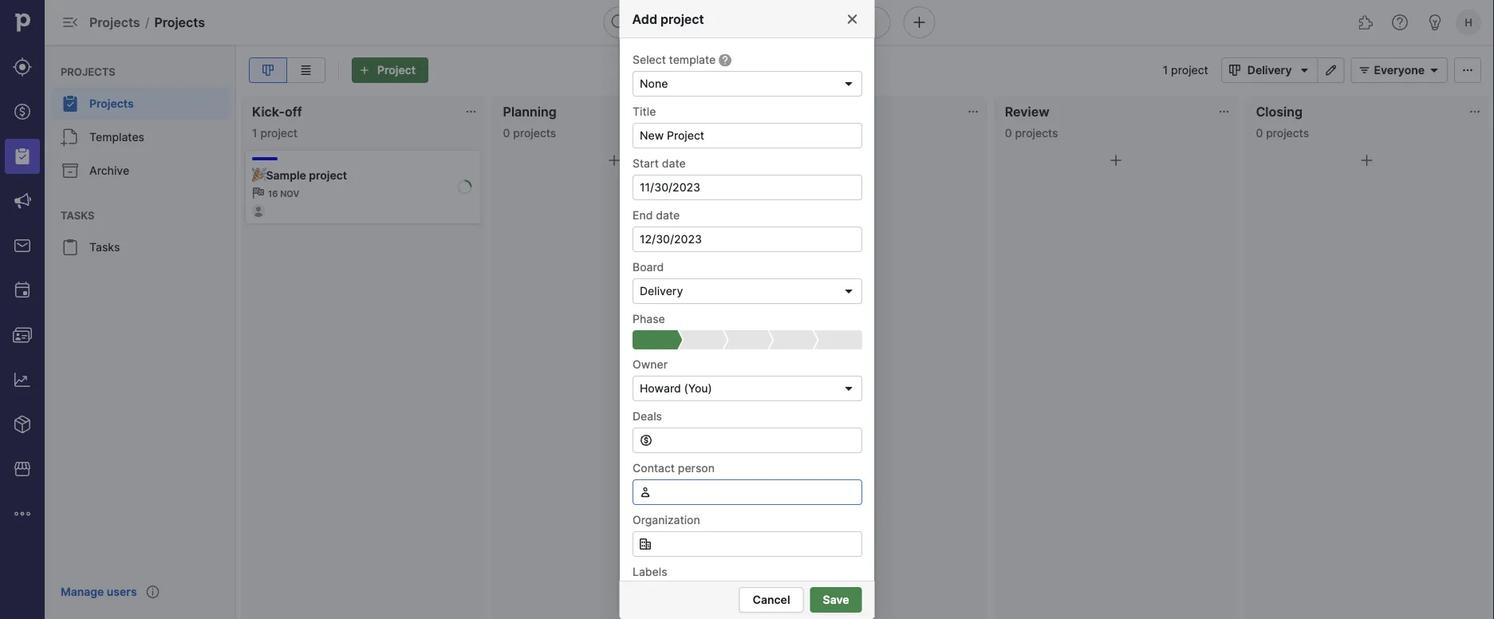 Task type: vqa. For each thing, say whether or not it's contained in the screenshot.
rightmost the login
no



Task type: locate. For each thing, give the bounding box(es) containing it.
color primary image inside none popup button
[[842, 77, 855, 90]]

3 color secondary rgba image from the left
[[1218, 105, 1231, 118]]

color secondary image
[[252, 187, 265, 199]]

Search Pipedrive field
[[604, 6, 891, 38]]

projects up templates
[[89, 97, 134, 111]]

color undefined image inside templates link
[[61, 128, 80, 147]]

1 vertical spatial 1
[[252, 126, 257, 140]]

1 vertical spatial delivery
[[640, 284, 683, 298]]

end date
[[632, 208, 680, 222]]

3 projects from the left
[[1266, 126, 1309, 140]]

1
[[1163, 63, 1168, 77], [252, 126, 257, 140]]

select template
[[632, 53, 716, 66]]

project down kick-
[[260, 126, 298, 140]]

🎉
[[252, 168, 263, 182]]

projects down review in the top of the page
[[1015, 126, 1058, 140]]

0 for review
[[1005, 126, 1012, 140]]

manage users
[[61, 585, 137, 599]]

board image
[[259, 64, 278, 77]]

leads image
[[13, 57, 32, 77]]

1 vertical spatial color undefined image
[[61, 128, 80, 147]]

owner
[[632, 357, 667, 371]]

delivery up closing
[[1248, 63, 1292, 77]]

howard
[[640, 382, 681, 395]]

0 vertical spatial color undefined image
[[61, 161, 80, 180]]

2 color undefined image from the top
[[61, 128, 80, 147]]

2 horizontal spatial projects
[[1266, 126, 1309, 140]]

2 0 from the left
[[1005, 126, 1012, 140]]

0 horizontal spatial projects
[[513, 126, 556, 140]]

phase
[[632, 312, 665, 326]]

kick-off 1 project
[[252, 104, 302, 140]]

menu
[[0, 0, 45, 619], [45, 45, 236, 619]]

projects
[[513, 126, 556, 140], [1015, 126, 1058, 140], [1266, 126, 1309, 140]]

0 down review in the top of the page
[[1005, 126, 1012, 140]]

color primary image
[[846, 13, 859, 26], [1225, 64, 1245, 77], [1295, 64, 1315, 77], [1355, 64, 1374, 77], [1459, 64, 1478, 77], [842, 77, 855, 90], [1107, 151, 1126, 170], [1358, 151, 1377, 170], [842, 285, 855, 298], [639, 486, 652, 499], [639, 538, 652, 551]]

projects menu item
[[45, 88, 236, 120]]

contacts image
[[13, 326, 32, 345]]

1 horizontal spatial delivery
[[1248, 63, 1292, 77]]

0 horizontal spatial 1
[[252, 126, 257, 140]]

everyone
[[1374, 63, 1425, 77]]

start
[[632, 156, 659, 170]]

projects
[[89, 14, 140, 30], [154, 14, 205, 30], [61, 65, 116, 78], [89, 97, 134, 111]]

color undefined image inside projects link
[[61, 94, 80, 113]]

contact person
[[632, 461, 715, 475]]

1 projects from the left
[[513, 126, 556, 140]]

color undefined image left templates
[[61, 128, 80, 147]]

date
[[662, 156, 686, 170], [656, 208, 680, 222]]

date right end on the left top of page
[[656, 208, 680, 222]]

0 vertical spatial 1
[[1163, 63, 1168, 77]]

title
[[632, 105, 656, 118]]

projects for review
[[1015, 126, 1058, 140]]

project
[[661, 11, 704, 27], [1171, 63, 1209, 77], [260, 126, 298, 140], [309, 168, 347, 182]]

2 projects from the left
[[1015, 126, 1058, 140]]

1 color secondary rgba image from the left
[[465, 105, 478, 118]]

0 inside review 0 projects
[[1005, 126, 1012, 140]]

campaigns image
[[13, 192, 32, 211]]

color secondary rgba image
[[465, 105, 478, 118], [967, 105, 980, 118], [1218, 105, 1231, 118], [1469, 105, 1482, 118]]

color undefined image right deals icon
[[61, 94, 80, 113]]

projects down the menu toggle icon on the top left of the page
[[61, 65, 116, 78]]

person
[[678, 461, 715, 475]]

1 color undefined image from the top
[[61, 161, 80, 180]]

menu item
[[0, 134, 45, 179]]

color secondary rgba image for review
[[1218, 105, 1231, 118]]

delivery inside popup button
[[640, 284, 683, 298]]

cancel
[[753, 593, 790, 607]]

None text field
[[632, 480, 862, 505]]

0 vertical spatial delivery
[[1248, 63, 1292, 77]]

menu containing projects
[[45, 45, 236, 619]]

project
[[377, 63, 416, 77]]

closing
[[1256, 104, 1303, 119]]

1 horizontal spatial 0
[[1005, 126, 1012, 140]]

0 down planning
[[503, 126, 510, 140]]

project right add
[[661, 11, 704, 27]]

2 horizontal spatial 0
[[1256, 126, 1263, 140]]

edit board image
[[1322, 64, 1341, 77]]

0 for closing
[[1256, 126, 1263, 140]]

delivery
[[1248, 63, 1292, 77], [640, 284, 683, 298]]

marketplace image
[[13, 460, 32, 479]]

1 vertical spatial color undefined image
[[61, 238, 80, 257]]

0 vertical spatial color undefined image
[[61, 94, 80, 113]]

1 horizontal spatial projects
[[1015, 126, 1058, 140]]

projects inside planning 0 projects
[[513, 126, 556, 140]]

color undefined image right sales inbox image
[[61, 238, 80, 257]]

3 0 from the left
[[1256, 126, 1263, 140]]

date right the start
[[662, 156, 686, 170]]

projects down closing
[[1266, 126, 1309, 140]]

deals image
[[13, 102, 32, 121]]

delivery down board
[[640, 284, 683, 298]]

howard (you)
[[640, 382, 712, 395]]

color primary image
[[1425, 64, 1444, 77], [605, 151, 624, 170], [856, 151, 875, 170], [842, 382, 855, 395], [640, 434, 652, 447]]

projects left /
[[89, 14, 140, 30]]

None text field
[[632, 123, 862, 148], [652, 429, 861, 452], [632, 531, 862, 557], [632, 123, 862, 148], [652, 429, 861, 452], [632, 531, 862, 557]]

projects for planning
[[513, 126, 556, 140]]

activities image
[[13, 281, 32, 300]]

0 vertical spatial date
[[662, 156, 686, 170]]

delivery button
[[632, 278, 862, 304]]

MM/DD/YYYY text field
[[632, 227, 862, 252]]

🎉  sample project
[[252, 168, 347, 182]]

2 color undefined image from the top
[[61, 238, 80, 257]]

projects / projects
[[89, 14, 205, 30]]

color undefined image left archive
[[61, 161, 80, 180]]

color undefined image inside tasks link
[[61, 238, 80, 257]]

None field
[[632, 428, 862, 453], [632, 480, 862, 505], [632, 531, 862, 557], [632, 428, 862, 453], [632, 480, 862, 505], [632, 531, 862, 557]]

projects down planning
[[513, 126, 556, 140]]

color secondary rgba image for closing
[[1469, 105, 1482, 118]]

0 down closing
[[1256, 126, 1263, 140]]

1 0 from the left
[[503, 126, 510, 140]]

color undefined image for projects
[[61, 94, 80, 113]]

cancel button
[[739, 587, 804, 613]]

more image
[[13, 504, 32, 523]]

review
[[1005, 104, 1050, 119]]

0 inside closing 0 projects
[[1256, 126, 1263, 140]]

color muted image
[[719, 54, 731, 67]]

start date
[[632, 156, 686, 170]]

sample
[[266, 168, 306, 182]]

1 horizontal spatial 1
[[1163, 63, 1168, 77]]

0
[[503, 126, 510, 140], [1005, 126, 1012, 140], [1256, 126, 1263, 140]]

info image
[[146, 586, 159, 598]]

color primary image inside everyone "button"
[[1425, 64, 1444, 77]]

Howard (You) field
[[632, 376, 862, 401]]

1 vertical spatial tasks
[[89, 241, 120, 254]]

0 horizontal spatial delivery
[[640, 284, 683, 298]]

0 horizontal spatial 0
[[503, 126, 510, 140]]

0 vertical spatial tasks
[[61, 209, 94, 221]]

color undefined image inside archive link
[[61, 161, 80, 180]]

/
[[145, 14, 150, 30]]

manage users button
[[51, 578, 146, 606]]

0 inside planning 0 projects
[[503, 126, 510, 140]]

delivery button
[[1221, 57, 1318, 83]]

organization
[[632, 513, 700, 527]]

color undefined image
[[61, 161, 80, 180], [61, 238, 80, 257]]

everyone button
[[1351, 57, 1448, 83]]

tasks link
[[51, 231, 230, 263]]

projects inside review 0 projects
[[1015, 126, 1058, 140]]

color undefined image
[[61, 94, 80, 113], [61, 128, 80, 147]]

save
[[823, 593, 849, 607]]

home image
[[10, 10, 34, 34]]

1 vertical spatial date
[[656, 208, 680, 222]]

quick add image
[[910, 13, 929, 32]]

projects inside closing 0 projects
[[1266, 126, 1309, 140]]

list image
[[296, 64, 316, 77]]

tasks
[[61, 209, 94, 221], [89, 241, 120, 254]]

4 color secondary rgba image from the left
[[1469, 105, 1482, 118]]

1 color undefined image from the top
[[61, 94, 80, 113]]



Task type: describe. For each thing, give the bounding box(es) containing it.
archive
[[89, 164, 129, 178]]

deals
[[632, 409, 662, 423]]

MM/DD/YYYY text field
[[632, 175, 862, 200]]

contact
[[632, 461, 675, 475]]

project button
[[352, 57, 429, 83]]

projects inside menu item
[[89, 97, 134, 111]]

howard (you) button
[[632, 376, 862, 401]]

color primary inverted image
[[355, 64, 374, 77]]

None field
[[632, 71, 862, 97]]

save button
[[810, 587, 862, 613]]

quick help image
[[1391, 13, 1410, 32]]

h button
[[1453, 6, 1485, 38]]

kick-
[[252, 104, 285, 119]]

projects link
[[51, 88, 230, 120]]

board
[[632, 260, 664, 274]]

0 for planning
[[503, 126, 510, 140]]

date for start date
[[662, 156, 686, 170]]

end
[[632, 208, 653, 222]]

project left delivery button
[[1171, 63, 1209, 77]]

(you)
[[684, 382, 712, 395]]

menu for select template
[[0, 0, 45, 619]]

16
[[268, 189, 278, 199]]

add project
[[632, 11, 704, 27]]

templates
[[89, 130, 144, 144]]

planning
[[503, 104, 557, 119]]

project right the sample
[[309, 168, 347, 182]]

products image
[[13, 415, 32, 434]]

color primary image inside everyone "button"
[[1355, 64, 1374, 77]]

color undefined image for tasks
[[61, 238, 80, 257]]

sales inbox image
[[13, 236, 32, 255]]

date for end date
[[656, 208, 680, 222]]

h
[[1465, 16, 1473, 28]]

manage
[[61, 585, 104, 599]]

none button
[[632, 71, 862, 97]]

closing 0 projects
[[1256, 104, 1309, 140]]

color primary image inside delivery popup button
[[842, 285, 855, 298]]

users
[[107, 585, 137, 599]]

menu for planning
[[45, 45, 236, 619]]

1 inside kick-off 1 project
[[252, 126, 257, 140]]

color undefined image for templates
[[61, 128, 80, 147]]

delivery inside button
[[1248, 63, 1292, 77]]

projects right /
[[154, 14, 205, 30]]

menu toggle image
[[61, 13, 80, 32]]

projects for closing
[[1266, 126, 1309, 140]]

2 color secondary rgba image from the left
[[967, 105, 980, 118]]

none
[[640, 77, 668, 91]]

nov
[[280, 189, 300, 199]]

project inside kick-off 1 project
[[260, 126, 298, 140]]

templates link
[[51, 121, 230, 153]]

review 0 projects
[[1005, 104, 1058, 140]]

Delivery field
[[632, 278, 862, 304]]

color primary image inside howard (you) popup button
[[842, 382, 855, 395]]

1 project
[[1163, 63, 1209, 77]]

archive link
[[51, 155, 230, 187]]

insights image
[[13, 370, 32, 389]]

color secondary rgba image for kick-off
[[465, 105, 478, 118]]

planning 0 projects
[[503, 104, 557, 140]]

labels
[[632, 565, 667, 579]]

add
[[632, 11, 658, 27]]

select
[[632, 53, 666, 66]]

template
[[669, 53, 716, 66]]

color undefined image for archive
[[61, 161, 80, 180]]

sales assistant image
[[1426, 13, 1445, 32]]

off
[[285, 104, 302, 119]]

16 nov
[[268, 189, 300, 199]]

projects image
[[13, 147, 32, 166]]



